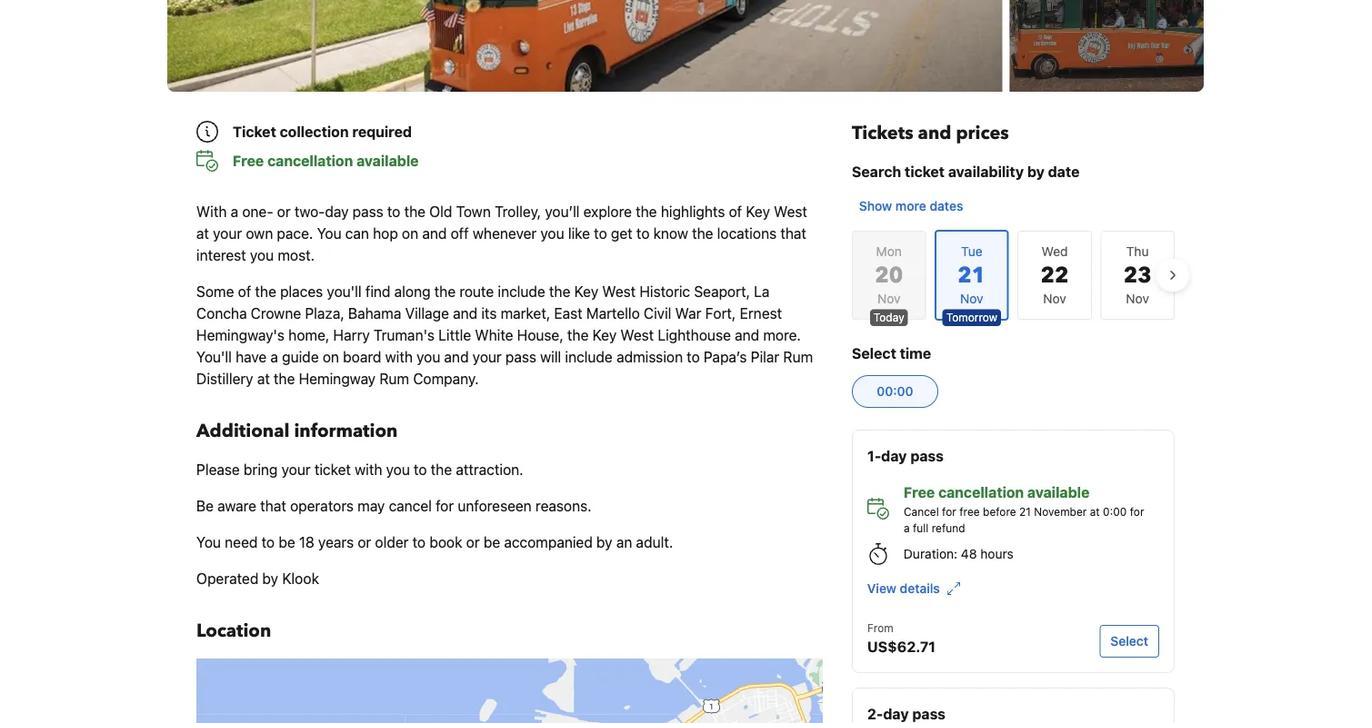 Task type: vqa. For each thing, say whether or not it's contained in the screenshot.
View Details link
yes



Task type: locate. For each thing, give the bounding box(es) containing it.
include up market,
[[498, 283, 545, 301]]

lighthouse
[[658, 327, 731, 344]]

at left 0:00
[[1090, 506, 1100, 518]]

0 vertical spatial ticket
[[905, 163, 945, 181]]

available inside the free cancellation available cancel for free before 21 november at 0:00 for a full refund
[[1028, 484, 1090, 502]]

by left klook on the left bottom of page
[[262, 571, 278, 588]]

west up "locations"
[[774, 203, 807, 221]]

west inside with a one- or two-day pass to the old town trolley, you'll explore the highlights of key west at your own pace. you can hop on and off whenever you like to get to know the locations that interest you most.
[[774, 203, 807, 221]]

1 vertical spatial day
[[881, 448, 907, 465]]

2 horizontal spatial a
[[904, 522, 910, 535]]

0 horizontal spatial that
[[260, 498, 286, 515]]

war
[[675, 305, 701, 322]]

1 vertical spatial include
[[565, 349, 613, 366]]

with up may
[[355, 461, 382, 479]]

pass down house,
[[506, 349, 536, 366]]

at down with
[[196, 225, 209, 242]]

1 horizontal spatial of
[[729, 203, 742, 221]]

free down 'ticket'
[[233, 152, 264, 170]]

cancellation down collection
[[267, 152, 353, 170]]

1 horizontal spatial you
[[317, 225, 342, 242]]

1 horizontal spatial cancellation
[[938, 484, 1024, 502]]

1 horizontal spatial select
[[1111, 634, 1148, 649]]

hemingway
[[299, 371, 376, 388]]

1 vertical spatial you
[[196, 534, 221, 552]]

pass right 2-
[[912, 706, 946, 723]]

2 vertical spatial day
[[883, 706, 909, 723]]

pass
[[353, 203, 383, 221], [506, 349, 536, 366], [911, 448, 944, 465], [912, 706, 946, 723]]

0 horizontal spatial be
[[279, 534, 295, 552]]

tickets
[[852, 121, 914, 146]]

0 horizontal spatial ticket
[[314, 461, 351, 479]]

find
[[365, 283, 391, 301]]

free
[[960, 506, 980, 518]]

martello
[[586, 305, 640, 322]]

0 vertical spatial of
[[729, 203, 742, 221]]

you
[[317, 225, 342, 242], [196, 534, 221, 552]]

0 horizontal spatial at
[[196, 225, 209, 242]]

nov down 23
[[1126, 291, 1149, 306]]

your down white
[[473, 349, 502, 366]]

1 vertical spatial on
[[323, 349, 339, 366]]

0 vertical spatial free
[[233, 152, 264, 170]]

off
[[451, 225, 469, 242]]

21
[[1019, 506, 1031, 518]]

fort,
[[705, 305, 736, 322]]

1 horizontal spatial at
[[257, 371, 270, 388]]

0 horizontal spatial a
[[231, 203, 238, 221]]

to left get
[[594, 225, 607, 242]]

key inside with a one- or two-day pass to the old town trolley, you'll explore the highlights of key west at your own pace. you can hop on and off whenever you like to get to know the locations that interest you most.
[[746, 203, 770, 221]]

1 horizontal spatial ticket
[[905, 163, 945, 181]]

22
[[1041, 261, 1069, 291]]

day for 2-
[[883, 706, 909, 723]]

1 horizontal spatial a
[[271, 349, 278, 366]]

the up village in the top of the page
[[434, 283, 456, 301]]

0 horizontal spatial of
[[238, 283, 251, 301]]

mon 20 nov today
[[874, 244, 904, 324]]

day inside with a one- or two-day pass to the old town trolley, you'll explore the highlights of key west at your own pace. you can hop on and off whenever you like to get to know the locations that interest you most.
[[325, 203, 349, 221]]

places
[[280, 283, 323, 301]]

0 horizontal spatial by
[[262, 571, 278, 588]]

0 horizontal spatial cancellation
[[267, 152, 353, 170]]

20
[[875, 261, 903, 291]]

1 vertical spatial by
[[597, 534, 613, 552]]

west up admission
[[621, 327, 654, 344]]

2 horizontal spatial nov
[[1126, 291, 1149, 306]]

wed
[[1042, 244, 1068, 259]]

papa's
[[704, 349, 747, 366]]

day up 'can'
[[325, 203, 349, 221]]

the up know in the top of the page
[[636, 203, 657, 221]]

before
[[983, 506, 1016, 518]]

1 vertical spatial of
[[238, 283, 251, 301]]

1 vertical spatial cancellation
[[938, 484, 1024, 502]]

or left older
[[358, 534, 371, 552]]

0 vertical spatial day
[[325, 203, 349, 221]]

today
[[874, 311, 904, 324]]

reasons.
[[536, 498, 592, 515]]

1 horizontal spatial with
[[385, 349, 413, 366]]

3 nov from the left
[[1126, 291, 1149, 306]]

bring
[[244, 461, 278, 479]]

1 vertical spatial ticket
[[314, 461, 351, 479]]

nov inside wed 22 nov
[[1043, 291, 1066, 306]]

2 vertical spatial a
[[904, 522, 910, 535]]

need
[[225, 534, 258, 552]]

0 horizontal spatial with
[[355, 461, 382, 479]]

nov down 22
[[1043, 291, 1066, 306]]

on inside "some of the places you'll find along the route include the key west historic seaport, la concha crowne plaza, bahama village and its market, east martello civil war fort, ernest hemingway's home, harry truman's little white house, the key west lighthouse and more. you'll have a guide on board with you and your pass will include admission to papa's pilar rum distillery at the hemingway rum company."
[[323, 349, 339, 366]]

ticket
[[905, 163, 945, 181], [314, 461, 351, 479]]

be left 18
[[279, 534, 295, 552]]

available down required
[[357, 152, 419, 170]]

day down us$62.71
[[883, 706, 909, 723]]

0 vertical spatial that
[[780, 225, 807, 242]]

nov up today
[[877, 291, 901, 306]]

available
[[357, 152, 419, 170], [1028, 484, 1090, 502]]

select inside button
[[1111, 634, 1148, 649]]

and down old
[[422, 225, 447, 242]]

for right cancel
[[436, 498, 454, 515]]

0 horizontal spatial on
[[323, 349, 339, 366]]

the down east
[[567, 327, 589, 344]]

ticket up 'show more dates'
[[905, 163, 945, 181]]

cancel
[[389, 498, 432, 515]]

and down ernest
[[735, 327, 759, 344]]

full
[[913, 522, 929, 535]]

pass up 'can'
[[353, 203, 383, 221]]

east
[[554, 305, 583, 322]]

to down lighthouse
[[687, 349, 700, 366]]

you inside "some of the places you'll find along the route include the key west historic seaport, la concha crowne plaza, bahama village and its market, east martello civil war fort, ernest hemingway's home, harry truman's little white house, the key west lighthouse and more. you'll have a guide on board with you and your pass will include admission to papa's pilar rum distillery at the hemingway rum company."
[[417, 349, 440, 366]]

0 vertical spatial with
[[385, 349, 413, 366]]

2 horizontal spatial your
[[473, 349, 502, 366]]

that right "locations"
[[780, 225, 807, 242]]

old
[[429, 203, 452, 221]]

1 horizontal spatial be
[[484, 534, 500, 552]]

0 horizontal spatial available
[[357, 152, 419, 170]]

select for select
[[1111, 634, 1148, 649]]

2 vertical spatial key
[[593, 327, 617, 344]]

1 horizontal spatial or
[[358, 534, 371, 552]]

cancellation
[[267, 152, 353, 170], [938, 484, 1024, 502]]

your inside "some of the places you'll find along the route include the key west historic seaport, la concha crowne plaza, bahama village and its market, east martello civil war fort, ernest hemingway's home, harry truman's little white house, the key west lighthouse and more. you'll have a guide on board with you and your pass will include admission to papa's pilar rum distillery at the hemingway rum company."
[[473, 349, 502, 366]]

1 horizontal spatial rum
[[783, 349, 813, 366]]

0 horizontal spatial rum
[[379, 371, 409, 388]]

for right 0:00
[[1130, 506, 1144, 518]]

1 horizontal spatial by
[[597, 534, 613, 552]]

1 be from the left
[[279, 534, 295, 552]]

the left old
[[404, 203, 426, 221]]

free inside the free cancellation available cancel for free before 21 november at 0:00 for a full refund
[[904, 484, 935, 502]]

klook
[[282, 571, 319, 588]]

book
[[429, 534, 462, 552]]

include right will
[[565, 349, 613, 366]]

a left full
[[904, 522, 910, 535]]

get
[[611, 225, 633, 242]]

1 vertical spatial a
[[271, 349, 278, 366]]

0 vertical spatial west
[[774, 203, 807, 221]]

a
[[231, 203, 238, 221], [271, 349, 278, 366], [904, 522, 910, 535]]

historic
[[640, 283, 690, 301]]

details
[[900, 582, 940, 597]]

locations
[[717, 225, 777, 242]]

pass inside with a one- or two-day pass to the old town trolley, you'll explore the highlights of key west at your own pace. you can hop on and off whenever you like to get to know the locations that interest you most.
[[353, 203, 383, 221]]

key up "locations"
[[746, 203, 770, 221]]

the
[[404, 203, 426, 221], [636, 203, 657, 221], [692, 225, 713, 242], [255, 283, 276, 301], [434, 283, 456, 301], [549, 283, 571, 301], [567, 327, 589, 344], [274, 371, 295, 388], [431, 461, 452, 479]]

map region
[[173, 482, 872, 724]]

1 nov from the left
[[877, 291, 901, 306]]

show
[[859, 199, 892, 214]]

attraction.
[[456, 461, 523, 479]]

ticket up operators
[[314, 461, 351, 479]]

you left 'can'
[[317, 225, 342, 242]]

most.
[[278, 247, 315, 264]]

0 horizontal spatial your
[[213, 225, 242, 242]]

0 vertical spatial at
[[196, 225, 209, 242]]

1 horizontal spatial nov
[[1043, 291, 1066, 306]]

you down own
[[250, 247, 274, 264]]

1 vertical spatial at
[[257, 371, 270, 388]]

0 horizontal spatial free
[[233, 152, 264, 170]]

0 horizontal spatial include
[[498, 283, 545, 301]]

duration:
[[904, 547, 958, 562]]

be
[[196, 498, 214, 515]]

refund
[[932, 522, 965, 535]]

you up be aware that operators may cancel for unforeseen reasons.
[[386, 461, 410, 479]]

to up cancel
[[414, 461, 427, 479]]

1 horizontal spatial free
[[904, 484, 935, 502]]

more
[[896, 199, 926, 214]]

0 vertical spatial your
[[213, 225, 242, 242]]

region
[[837, 223, 1189, 328]]

2 vertical spatial your
[[282, 461, 311, 479]]

distillery
[[196, 371, 253, 388]]

may
[[358, 498, 385, 515]]

on up hemingway
[[323, 349, 339, 366]]

0 vertical spatial you
[[317, 225, 342, 242]]

more.
[[763, 327, 801, 344]]

or right book
[[466, 534, 480, 552]]

wed 22 nov
[[1041, 244, 1069, 306]]

two-
[[294, 203, 325, 221]]

to right the need
[[262, 534, 275, 552]]

by left an
[[597, 534, 613, 552]]

a right have
[[271, 349, 278, 366]]

you'll
[[196, 349, 232, 366]]

of right some on the top of page
[[238, 283, 251, 301]]

with down truman's
[[385, 349, 413, 366]]

bahama
[[348, 305, 401, 322]]

2-day pass
[[867, 706, 946, 723]]

0 horizontal spatial you
[[196, 534, 221, 552]]

1-
[[867, 448, 881, 465]]

view details
[[867, 582, 940, 597]]

and down the little
[[444, 349, 469, 366]]

you up company.
[[417, 349, 440, 366]]

2 horizontal spatial by
[[1027, 163, 1045, 181]]

that right aware
[[260, 498, 286, 515]]

day
[[325, 203, 349, 221], [881, 448, 907, 465], [883, 706, 909, 723]]

on right hop
[[402, 225, 418, 242]]

rum down the board
[[379, 371, 409, 388]]

civil
[[644, 305, 672, 322]]

select
[[852, 345, 897, 362], [1111, 634, 1148, 649]]

a inside with a one- or two-day pass to the old town trolley, you'll explore the highlights of key west at your own pace. you can hop on and off whenever you like to get to know the locations that interest you most.
[[231, 203, 238, 221]]

mon
[[876, 244, 902, 259]]

1 horizontal spatial available
[[1028, 484, 1090, 502]]

a right with
[[231, 203, 238, 221]]

select time
[[852, 345, 931, 362]]

or
[[277, 203, 291, 221], [358, 534, 371, 552], [466, 534, 480, 552]]

at down have
[[257, 371, 270, 388]]

west up martello
[[602, 283, 636, 301]]

1 vertical spatial your
[[473, 349, 502, 366]]

2 horizontal spatial at
[[1090, 506, 1100, 518]]

key down martello
[[593, 327, 617, 344]]

at inside with a one- or two-day pass to the old town trolley, you'll explore the highlights of key west at your own pace. you can hop on and off whenever you like to get to know the locations that interest you most.
[[196, 225, 209, 242]]

be
[[279, 534, 295, 552], [484, 534, 500, 552]]

0 horizontal spatial select
[[852, 345, 897, 362]]

0 horizontal spatial or
[[277, 203, 291, 221]]

concha
[[196, 305, 247, 322]]

1 horizontal spatial that
[[780, 225, 807, 242]]

1 horizontal spatial on
[[402, 225, 418, 242]]

1 vertical spatial with
[[355, 461, 382, 479]]

you left the need
[[196, 534, 221, 552]]

0 vertical spatial rum
[[783, 349, 813, 366]]

seaport,
[[694, 283, 750, 301]]

nov inside the "mon 20 nov today"
[[877, 291, 901, 306]]

with
[[385, 349, 413, 366], [355, 461, 382, 479]]

0 vertical spatial available
[[357, 152, 419, 170]]

harry
[[333, 327, 370, 344]]

thu 23 nov
[[1124, 244, 1152, 306]]

at
[[196, 225, 209, 242], [257, 371, 270, 388], [1090, 506, 1100, 518]]

by left date
[[1027, 163, 1045, 181]]

nov inside thu 23 nov
[[1126, 291, 1149, 306]]

0 vertical spatial cancellation
[[267, 152, 353, 170]]

available for free cancellation available
[[357, 152, 419, 170]]

of up "locations"
[[729, 203, 742, 221]]

day up the cancel
[[881, 448, 907, 465]]

0 vertical spatial select
[[852, 345, 897, 362]]

0 vertical spatial a
[[231, 203, 238, 221]]

free
[[233, 152, 264, 170], [904, 484, 935, 502]]

interest
[[196, 247, 246, 264]]

cancellation inside the free cancellation available cancel for free before 21 november at 0:00 for a full refund
[[938, 484, 1024, 502]]

available up november
[[1028, 484, 1090, 502]]

2 nov from the left
[[1043, 291, 1066, 306]]

your right bring
[[282, 461, 311, 479]]

0 vertical spatial by
[[1027, 163, 1045, 181]]

1 vertical spatial select
[[1111, 634, 1148, 649]]

0 vertical spatial key
[[746, 203, 770, 221]]

key
[[746, 203, 770, 221], [574, 283, 599, 301], [593, 327, 617, 344]]

you down you'll
[[541, 225, 564, 242]]

and inside with a one- or two-day pass to the old town trolley, you'll explore the highlights of key west at your own pace. you can hop on and off whenever you like to get to know the locations that interest you most.
[[422, 225, 447, 242]]

2 vertical spatial at
[[1090, 506, 1100, 518]]

free up the cancel
[[904, 484, 935, 502]]

you'll
[[545, 203, 580, 221]]

be down unforeseen
[[484, 534, 500, 552]]

cancellation up free
[[938, 484, 1024, 502]]

pass inside "some of the places you'll find along the route include the key west historic seaport, la concha crowne plaza, bahama village and its market, east martello civil war fort, ernest hemingway's home, harry truman's little white house, the key west lighthouse and more. you'll have a guide on board with you and your pass will include admission to papa's pilar rum distillery at the hemingway rum company."
[[506, 349, 536, 366]]

show more dates
[[859, 199, 963, 214]]

1 vertical spatial free
[[904, 484, 935, 502]]

0 horizontal spatial nov
[[877, 291, 901, 306]]

48
[[961, 547, 977, 562]]

2 horizontal spatial for
[[1130, 506, 1144, 518]]

your up interest
[[213, 225, 242, 242]]

0 vertical spatial on
[[402, 225, 418, 242]]

for up refund
[[942, 506, 956, 518]]

00:00
[[877, 384, 913, 399]]

pass right 1-
[[911, 448, 944, 465]]

1 vertical spatial available
[[1028, 484, 1090, 502]]

or up pace.
[[277, 203, 291, 221]]

rum down more.
[[783, 349, 813, 366]]

key up east
[[574, 283, 599, 301]]



Task type: describe. For each thing, give the bounding box(es) containing it.
your inside with a one- or two-day pass to the old town trolley, you'll explore the highlights of key west at your own pace. you can hop on and off whenever you like to get to know the locations that interest you most.
[[213, 225, 242, 242]]

to up hop
[[387, 203, 400, 221]]

operated by klook
[[196, 571, 319, 588]]

at inside "some of the places you'll find along the route include the key west historic seaport, la concha crowne plaza, bahama village and its market, east martello civil war fort, ernest hemingway's home, harry truman's little white house, the key west lighthouse and more. you'll have a guide on board with you and your pass will include admission to papa's pilar rum distillery at the hemingway rum company."
[[257, 371, 270, 388]]

dates
[[930, 199, 963, 214]]

tickets and prices
[[852, 121, 1009, 146]]

from us$62.71
[[867, 622, 936, 656]]

ticket collection required
[[233, 123, 412, 140]]

hours
[[981, 547, 1014, 562]]

18
[[299, 534, 314, 552]]

an
[[616, 534, 632, 552]]

older
[[375, 534, 409, 552]]

route
[[460, 283, 494, 301]]

availability
[[948, 163, 1024, 181]]

2 vertical spatial by
[[262, 571, 278, 588]]

you'll
[[327, 283, 362, 301]]

unforeseen
[[458, 498, 532, 515]]

and left its
[[453, 305, 478, 322]]

town
[[456, 203, 491, 221]]

you inside with a one- or two-day pass to the old town trolley, you'll explore the highlights of key west at your own pace. you can hop on and off whenever you like to get to know the locations that interest you most.
[[317, 225, 342, 242]]

search ticket availability by date
[[852, 163, 1080, 181]]

1 vertical spatial key
[[574, 283, 599, 301]]

1 horizontal spatial include
[[565, 349, 613, 366]]

day for 1-
[[881, 448, 907, 465]]

to left book
[[412, 534, 426, 552]]

with a one- or two-day pass to the old town trolley, you'll explore the highlights of key west at your own pace. you can hop on and off whenever you like to get to know the locations that interest you most.
[[196, 203, 807, 264]]

select button
[[1100, 626, 1159, 658]]

0 vertical spatial include
[[498, 283, 545, 301]]

1 horizontal spatial your
[[282, 461, 311, 479]]

pilar
[[751, 349, 779, 366]]

nov for 22
[[1043, 291, 1066, 306]]

house,
[[517, 327, 564, 344]]

you need to be 18 years or older to book or be accompanied by an adult.
[[196, 534, 673, 552]]

like
[[568, 225, 590, 242]]

location
[[196, 619, 271, 644]]

pace.
[[277, 225, 313, 242]]

market,
[[501, 305, 550, 322]]

accompanied
[[504, 534, 593, 552]]

operated
[[196, 571, 259, 588]]

little
[[439, 327, 471, 344]]

1 vertical spatial that
[[260, 498, 286, 515]]

board
[[343, 349, 381, 366]]

free cancellation available
[[233, 152, 419, 170]]

time
[[900, 345, 931, 362]]

and left prices
[[918, 121, 952, 146]]

free for free cancellation available cancel for free before 21 november at 0:00 for a full refund
[[904, 484, 935, 502]]

hop
[[373, 225, 398, 242]]

own
[[246, 225, 273, 242]]

us$62.71
[[867, 639, 936, 656]]

please bring your ticket with you to the attraction.
[[196, 461, 523, 479]]

information
[[294, 419, 398, 444]]

village
[[405, 305, 449, 322]]

the up cancel
[[431, 461, 452, 479]]

with inside "some of the places you'll find along the route include the key west historic seaport, la concha crowne plaza, bahama village and its market, east martello civil war fort, ernest hemingway's home, harry truman's little white house, the key west lighthouse and more. you'll have a guide on board with you and your pass will include admission to papa's pilar rum distillery at the hemingway rum company."
[[385, 349, 413, 366]]

region containing 20
[[837, 223, 1189, 328]]

with
[[196, 203, 227, 221]]

cancellation for free cancellation available cancel for free before 21 november at 0:00 for a full refund
[[938, 484, 1024, 502]]

duration: 48 hours
[[904, 547, 1014, 562]]

1 horizontal spatial for
[[942, 506, 956, 518]]

its
[[481, 305, 497, 322]]

to right get
[[636, 225, 650, 242]]

guide
[[282, 349, 319, 366]]

1 vertical spatial west
[[602, 283, 636, 301]]

company.
[[413, 371, 479, 388]]

on inside with a one- or two-day pass to the old town trolley, you'll explore the highlights of key west at your own pace. you can hop on and off whenever you like to get to know the locations that interest you most.
[[402, 225, 418, 242]]

plaza,
[[305, 305, 344, 322]]

2-
[[867, 706, 883, 723]]

prices
[[956, 121, 1009, 146]]

thu
[[1126, 244, 1149, 259]]

nov for 23
[[1126, 291, 1149, 306]]

from
[[867, 622, 894, 635]]

2 vertical spatial west
[[621, 327, 654, 344]]

the up crowne
[[255, 283, 276, 301]]

the down highlights
[[692, 225, 713, 242]]

available for free cancellation available cancel for free before 21 november at 0:00 for a full refund
[[1028, 484, 1090, 502]]

select for select time
[[852, 345, 897, 362]]

the up east
[[549, 283, 571, 301]]

home,
[[288, 327, 329, 344]]

free for free cancellation available
[[233, 152, 264, 170]]

view
[[867, 582, 897, 597]]

at inside the free cancellation available cancel for free before 21 november at 0:00 for a full refund
[[1090, 506, 1100, 518]]

that inside with a one- or two-day pass to the old town trolley, you'll explore the highlights of key west at your own pace. you can hop on and off whenever you like to get to know the locations that interest you most.
[[780, 225, 807, 242]]

1 vertical spatial rum
[[379, 371, 409, 388]]

nov for 20
[[877, 291, 901, 306]]

operators
[[290, 498, 354, 515]]

2 horizontal spatial or
[[466, 534, 480, 552]]

0 horizontal spatial for
[[436, 498, 454, 515]]

admission
[[617, 349, 683, 366]]

hemingway's
[[196, 327, 285, 344]]

whenever
[[473, 225, 537, 242]]

to inside "some of the places you'll find along the route include the key west historic seaport, la concha crowne plaza, bahama village and its market, east martello civil war fort, ernest hemingway's home, harry truman's little white house, the key west lighthouse and more. you'll have a guide on board with you and your pass will include admission to papa's pilar rum distillery at the hemingway rum company."
[[687, 349, 700, 366]]

la
[[754, 283, 770, 301]]

be aware that operators may cancel for unforeseen reasons.
[[196, 498, 592, 515]]

of inside with a one- or two-day pass to the old town trolley, you'll explore the highlights of key west at your own pace. you can hop on and off whenever you like to get to know the locations that interest you most.
[[729, 203, 742, 221]]

can
[[345, 225, 369, 242]]

some
[[196, 283, 234, 301]]

cancel
[[904, 506, 939, 518]]

cancellation for free cancellation available
[[267, 152, 353, 170]]

aware
[[218, 498, 257, 515]]

additional information
[[196, 419, 398, 444]]

search
[[852, 163, 901, 181]]

a inside "some of the places you'll find along the route include the key west historic seaport, la concha crowne plaza, bahama village and its market, east martello civil war fort, ernest hemingway's home, harry truman's little white house, the key west lighthouse and more. you'll have a guide on board with you and your pass will include admission to papa's pilar rum distillery at the hemingway rum company."
[[271, 349, 278, 366]]

please
[[196, 461, 240, 479]]

highlights
[[661, 203, 725, 221]]

free cancellation available cancel for free before 21 november at 0:00 for a full refund
[[904, 484, 1144, 535]]

2 be from the left
[[484, 534, 500, 552]]

or inside with a one- or two-day pass to the old town trolley, you'll explore the highlights of key west at your own pace. you can hop on and off whenever you like to get to know the locations that interest you most.
[[277, 203, 291, 221]]

date
[[1048, 163, 1080, 181]]

the down the guide
[[274, 371, 295, 388]]

a inside the free cancellation available cancel for free before 21 november at 0:00 for a full refund
[[904, 522, 910, 535]]

view details link
[[867, 580, 960, 598]]

explore
[[584, 203, 632, 221]]

some of the places you'll find along the route include the key west historic seaport, la concha crowne plaza, bahama village and its market, east martello civil war fort, ernest hemingway's home, harry truman's little white house, the key west lighthouse and more. you'll have a guide on board with you and your pass will include admission to papa's pilar rum distillery at the hemingway rum company.
[[196, 283, 813, 388]]

of inside "some of the places you'll find along the route include the key west historic seaport, la concha crowne plaza, bahama village and its market, east martello civil war fort, ernest hemingway's home, harry truman's little white house, the key west lighthouse and more. you'll have a guide on board with you and your pass will include admission to papa's pilar rum distillery at the hemingway rum company."
[[238, 283, 251, 301]]



